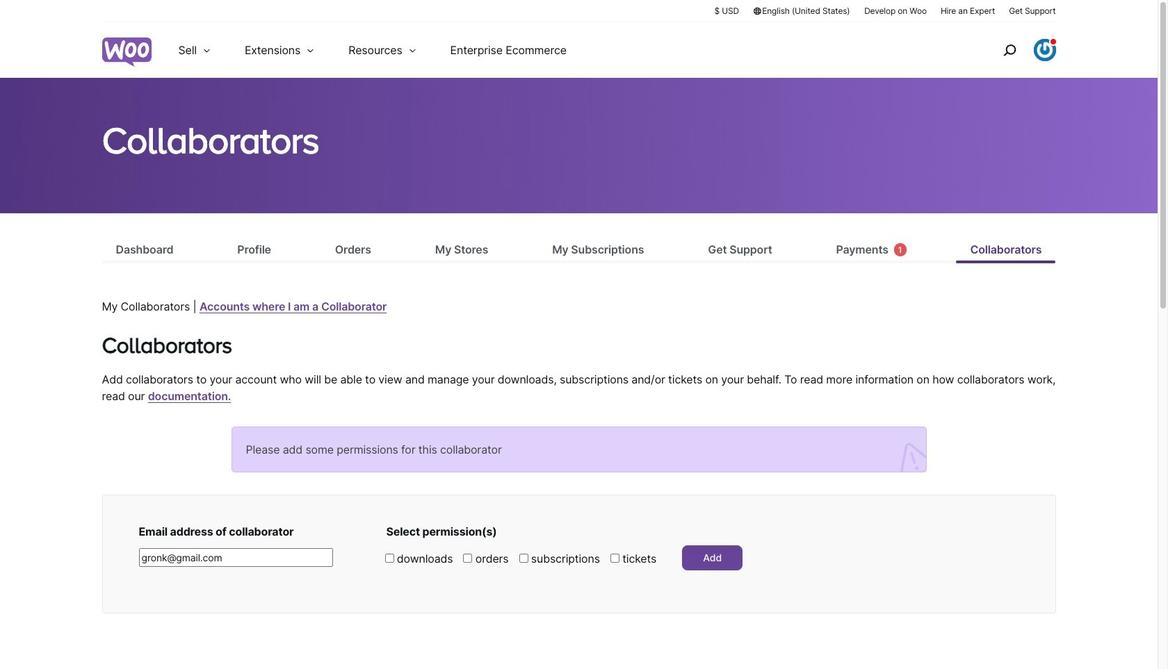 Task type: vqa. For each thing, say whether or not it's contained in the screenshot.
search box
no



Task type: describe. For each thing, give the bounding box(es) containing it.
service navigation menu element
[[974, 27, 1056, 73]]



Task type: locate. For each thing, give the bounding box(es) containing it.
open account menu image
[[1034, 39, 1056, 61]]

search image
[[999, 39, 1021, 61]]

None checkbox
[[385, 555, 394, 564], [464, 555, 473, 564], [519, 555, 528, 564], [611, 555, 620, 564], [385, 555, 394, 564], [464, 555, 473, 564], [519, 555, 528, 564], [611, 555, 620, 564]]



